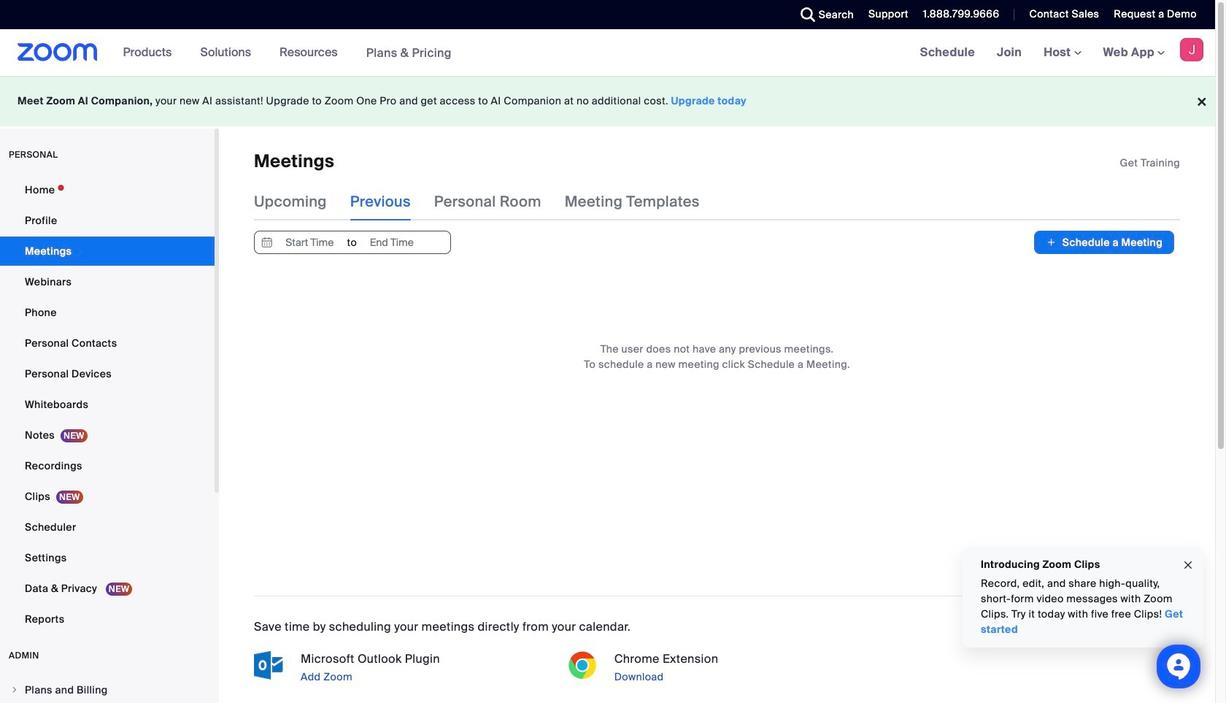 Task type: locate. For each thing, give the bounding box(es) containing it.
menu item
[[0, 676, 215, 703]]

meetings navigation
[[910, 29, 1216, 77]]

application
[[1121, 156, 1181, 170]]

profile picture image
[[1181, 38, 1204, 61]]

right image
[[10, 686, 19, 694]]

Date Range Picker Start field
[[276, 232, 344, 254]]

close image
[[1183, 557, 1195, 574]]

banner
[[0, 29, 1216, 77]]

add image
[[1047, 235, 1057, 250]]

Date Range Picker End field
[[358, 232, 426, 254]]

zoom logo image
[[18, 43, 98, 61]]

footer
[[0, 76, 1216, 126]]



Task type: vqa. For each thing, say whether or not it's contained in the screenshot.
Help Link
no



Task type: describe. For each thing, give the bounding box(es) containing it.
personal menu menu
[[0, 175, 215, 635]]

product information navigation
[[112, 29, 463, 77]]

tabs of meeting tab list
[[254, 183, 723, 221]]

date image
[[258, 232, 276, 254]]



